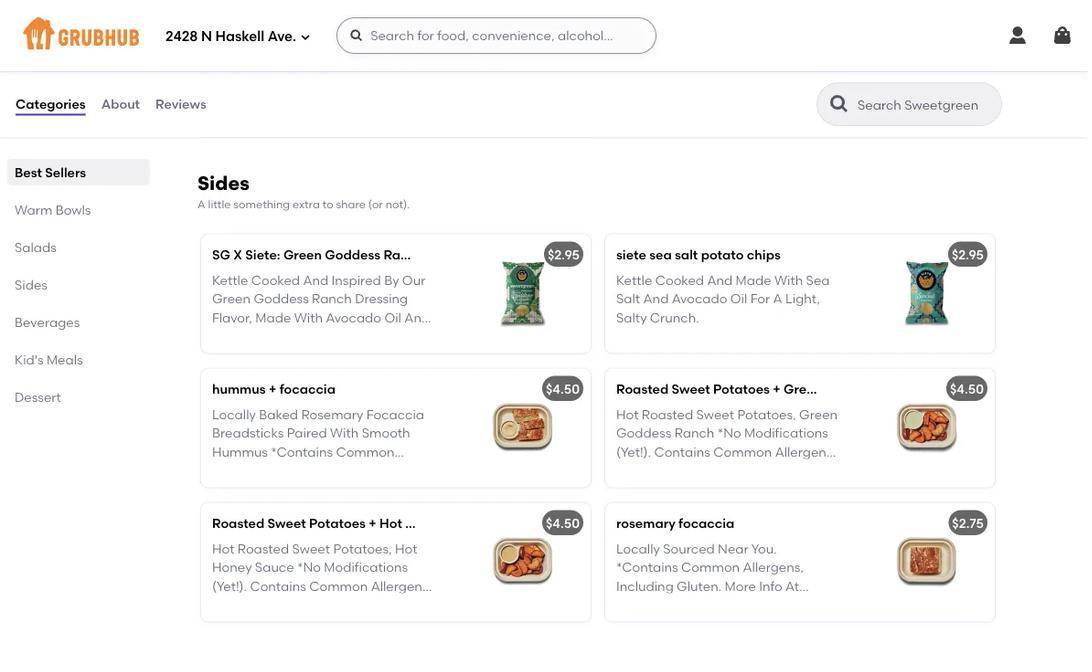 Task type: vqa. For each thing, say whether or not it's contained in the screenshot.
Meals
yes



Task type: locate. For each thing, give the bounding box(es) containing it.
2428 n haskell ave.
[[166, 28, 296, 45]]

potato
[[427, 247, 470, 263]]

1 horizontal spatial +
[[369, 516, 377, 531]]

roasted for roasted chicken, tomato, parmesan crisp, shaved parmesan, shredded kale, chopped romaine, fresh lime squeeze, caesar dressing
[[212, 58, 264, 73]]

roasted for roasted sweet potatoes + green goddess ranch
[[616, 381, 669, 397]]

focaccia up the rosemary
[[280, 381, 336, 397]]

1 horizontal spatial focaccia
[[679, 516, 735, 531]]

sides for sides a little something extra to share (or not).
[[198, 172, 250, 195]]

0 horizontal spatial gluten.
[[337, 463, 381, 479]]

0 horizontal spatial sides
[[15, 277, 48, 293]]

2 vertical spatial a
[[212, 329, 221, 344]]

*contains inside locally sourced near you. *contains common allergens, including gluten. more info at sweetgreen.com/menu
[[616, 560, 678, 576]]

and right dairy
[[713, 463, 738, 479]]

potatoes, inside hot roasted sweet potatoes, green goddess ranch    *no modifications (yet!). contains common allergens, including dairy and eggs. more info at sweetgreen.com/menu
[[738, 407, 796, 423]]

+ for roasted sweet potatoes + hot honey mustard
[[369, 516, 377, 531]]

made up for
[[736, 273, 772, 288]]

with
[[775, 273, 803, 288], [294, 310, 323, 326], [330, 426, 359, 441]]

x
[[234, 247, 242, 263]]

0 horizontal spatial *contains
[[271, 444, 333, 460]]

allergens, down you.
[[743, 560, 804, 576]]

1 horizontal spatial cooked
[[656, 273, 704, 288]]

0 horizontal spatial a
[[198, 198, 205, 211]]

0 vertical spatial (yet!).
[[616, 444, 651, 460]]

goddess inside kettle cooked and inspired by our green goddess ranch dressing flavor, made with avocado oil and a hint of poblano. only available at sweetgreen.
[[254, 291, 309, 307]]

0 horizontal spatial made
[[255, 310, 291, 326]]

0 horizontal spatial modifications
[[324, 560, 408, 576]]

contains
[[654, 444, 711, 460], [250, 579, 306, 594]]

0 vertical spatial sides
[[198, 172, 250, 195]]

siete sea salt potato chips
[[616, 247, 781, 263]]

a left little
[[198, 198, 205, 211]]

1 vertical spatial allergens,
[[212, 463, 273, 479]]

kettle inside kettle cooked and made with sea salt and avocado oil for a light, salty crunch.
[[616, 273, 652, 288]]

sweet inside hot roasted sweet potatoes, green goddess ranch    *no modifications (yet!). contains common allergens, including dairy and eggs. more info at sweetgreen.com/menu
[[697, 407, 735, 423]]

and up "crunch."
[[643, 291, 669, 307]]

modifications inside hot roasted sweet potatoes, green goddess ranch    *no modifications (yet!). contains common allergens, including dairy and eggs. more info at sweetgreen.com/menu
[[745, 426, 829, 441]]

$4.50 for hot roasted sweet potatoes, green goddess ranch    *no modifications (yet!). contains common allergens, including dairy and eggs. more info at sweetgreen.com/menu
[[546, 381, 580, 397]]

1 vertical spatial with
[[294, 310, 323, 326]]

rosemary focaccia image
[[858, 504, 995, 622]]

sides inside sides a little something extra to share (or not).
[[198, 172, 250, 195]]

1 horizontal spatial dressing
[[355, 291, 408, 307]]

little
[[208, 198, 231, 211]]

at inside hot roasted sweet potatoes, green goddess ranch    *no modifications (yet!). contains common allergens, including dairy and eggs. more info at sweetgreen.com/menu
[[616, 482, 630, 497]]

$4.50 for locally sourced near you. *contains common allergens, including gluten. more info at sweetgreen.com/menu
[[546, 516, 580, 531]]

sweetgreen.com/menu down sourced
[[616, 597, 765, 613]]

(yet!). inside hot roasted sweet potatoes, green goddess ranch    *no modifications (yet!). contains common allergens, including dairy and eggs. more info at sweetgreen.com/menu
[[616, 444, 651, 460]]

(or
[[368, 198, 383, 211]]

info down you.
[[759, 579, 783, 594]]

sea
[[806, 273, 830, 288]]

avocado up only
[[326, 310, 381, 326]]

including left dairy
[[616, 463, 674, 479]]

0 horizontal spatial oil
[[385, 310, 401, 326]]

0 vertical spatial allergens,
[[775, 444, 836, 460]]

cooked down siete:
[[251, 273, 300, 288]]

0 vertical spatial made
[[736, 273, 772, 288]]

info down "hummus"
[[212, 482, 236, 497]]

with down the rosemary
[[330, 426, 359, 441]]

oil inside kettle cooked and inspired by our green goddess ranch dressing flavor, made with avocado oil and a hint of poblano. only available at sweetgreen.
[[385, 310, 401, 326]]

2 cooked from the left
[[656, 273, 704, 288]]

focaccia up sourced
[[679, 516, 735, 531]]

including down paired
[[276, 463, 333, 479]]

honey for sauce
[[212, 560, 252, 576]]

allergens, down roasted sweet potatoes + green goddess ranch
[[775, 444, 836, 460]]

sweetgreen.com/menu up roasted sweet potatoes + hot honey mustard
[[255, 482, 404, 497]]

1 horizontal spatial sides
[[198, 172, 250, 195]]

2 vertical spatial allergens,
[[743, 560, 804, 576]]

common left allergens.
[[309, 579, 368, 594]]

1 horizontal spatial avocado
[[672, 291, 728, 307]]

modifications up eggs.
[[745, 426, 829, 441]]

to
[[323, 198, 334, 211]]

with inside kettle cooked and inspired by our green goddess ranch dressing flavor, made with avocado oil and a hint of poblano. only available at sweetgreen.
[[294, 310, 323, 326]]

0 vertical spatial *contains
[[271, 444, 333, 460]]

search icon image
[[829, 93, 851, 115]]

and
[[303, 273, 329, 288], [707, 273, 733, 288], [643, 291, 669, 307], [405, 310, 430, 326], [713, 463, 738, 479]]

green down "light,"
[[784, 381, 822, 397]]

0 vertical spatial gluten.
[[337, 463, 381, 479]]

dressing down fresh
[[212, 132, 265, 147]]

best sellers
[[15, 165, 86, 180]]

salads tab
[[15, 238, 143, 257]]

*no up eggs.
[[718, 426, 742, 441]]

1 horizontal spatial oil
[[731, 291, 748, 307]]

0 vertical spatial *no
[[718, 426, 742, 441]]

1 horizontal spatial $2.95
[[952, 247, 984, 263]]

cooked inside kettle cooked and inspired by our green goddess ranch dressing flavor, made with avocado oil and a hint of poblano. only available at sweetgreen.
[[251, 273, 300, 288]]

0 horizontal spatial avocado
[[326, 310, 381, 326]]

allergens, down "hummus"
[[212, 463, 273, 479]]

0 vertical spatial potatoes,
[[738, 407, 796, 423]]

crisp,
[[279, 76, 314, 92]]

0 vertical spatial a
[[198, 198, 205, 211]]

0 horizontal spatial potatoes
[[309, 516, 366, 531]]

chips
[[747, 247, 781, 263]]

0 vertical spatial honey
[[405, 516, 445, 531]]

potatoes, down roasted sweet potatoes + green goddess ranch
[[738, 407, 796, 423]]

roasted inside roasted chicken, tomato, parmesan crisp, shaved parmesan, shredded kale, chopped romaine, fresh lime squeeze, caesar dressing
[[212, 58, 264, 73]]

kid's meals tab
[[15, 350, 143, 370]]

0 horizontal spatial *no
[[297, 560, 321, 576]]

locally inside locally baked rosemary focaccia breadsticks paired with smooth hummus    *contains common allergens, including gluten. more info at sweetgreen.com/menu
[[212, 407, 256, 423]]

kettle for green
[[212, 273, 248, 288]]

1 horizontal spatial modifications
[[745, 426, 829, 441]]

gluten. down sourced
[[677, 579, 722, 594]]

something
[[234, 198, 290, 211]]

dressing down by
[[355, 291, 408, 307]]

locally sourced near you. *contains common allergens, including gluten. more info at sweetgreen.com/menu
[[616, 542, 804, 613]]

potatoes up hot roasted sweet potatoes, hot honey sauce    *no modifications (yet!). contains common allergens. more info at sweetgreen.com/menu
[[309, 516, 366, 531]]

1 vertical spatial potatoes,
[[333, 542, 392, 557]]

0 horizontal spatial with
[[294, 310, 323, 326]]

modifications
[[745, 426, 829, 441], [324, 560, 408, 576]]

common inside hot roasted sweet potatoes, green goddess ranch    *no modifications (yet!). contains common allergens, including dairy and eggs. more info at sweetgreen.com/menu
[[714, 444, 772, 460]]

0 vertical spatial avocado
[[672, 291, 728, 307]]

including down sourced
[[616, 579, 674, 594]]

sides inside tab
[[15, 277, 48, 293]]

honey left mustard
[[405, 516, 445, 531]]

locally up breadsticks at the bottom of the page
[[212, 407, 256, 423]]

$2.95 for kettle cooked and inspired by our green goddess ranch dressing flavor, made with avocado oil and a hint of poblano. only available at sweetgreen.
[[548, 247, 580, 263]]

1 horizontal spatial contains
[[654, 444, 711, 460]]

reviews
[[156, 96, 206, 112]]

made inside kettle cooked and made with sea salt and avocado oil for a light, salty crunch.
[[736, 273, 772, 288]]

common down sourced
[[681, 560, 740, 576]]

eggs.
[[741, 463, 774, 479]]

1 kettle from the left
[[212, 273, 248, 288]]

potatoes,
[[738, 407, 796, 423], [333, 542, 392, 557]]

0 horizontal spatial potatoes,
[[333, 542, 392, 557]]

2 horizontal spatial with
[[775, 273, 803, 288]]

1 $2.95 from the left
[[548, 247, 580, 263]]

+ up baked
[[269, 381, 277, 397]]

1 vertical spatial gluten.
[[677, 579, 722, 594]]

cooked inside kettle cooked and made with sea salt and avocado oil for a light, salty crunch.
[[656, 273, 704, 288]]

contains for info
[[250, 579, 306, 594]]

roasted inside hot roasted sweet potatoes, green goddess ranch    *no modifications (yet!). contains common allergens, including dairy and eggs. more info at sweetgreen.com/menu
[[642, 407, 693, 423]]

sweetgreen.com/menu
[[255, 482, 404, 497], [633, 482, 782, 497], [616, 597, 765, 613], [212, 616, 361, 632]]

+ up hot roasted sweet potatoes, green goddess ranch    *no modifications (yet!). contains common allergens, including dairy and eggs. more info at sweetgreen.com/menu
[[773, 381, 781, 397]]

1 vertical spatial potatoes
[[309, 516, 366, 531]]

and down potato
[[707, 273, 733, 288]]

and left inspired
[[303, 273, 329, 288]]

1 horizontal spatial honey
[[405, 516, 445, 531]]

1 vertical spatial made
[[255, 310, 291, 326]]

rosemary focaccia
[[616, 516, 735, 531]]

green up the flavor,
[[212, 291, 251, 307]]

sauce
[[255, 560, 294, 576]]

0 horizontal spatial honey
[[212, 560, 252, 576]]

with up "light,"
[[775, 273, 803, 288]]

honey for mustard
[[405, 516, 445, 531]]

parmesan
[[212, 76, 276, 92]]

haskell
[[215, 28, 264, 45]]

kettle down x
[[212, 273, 248, 288]]

gluten. down smooth
[[337, 463, 381, 479]]

info right eggs.
[[812, 463, 835, 479]]

sides
[[198, 172, 250, 195], [15, 277, 48, 293]]

sweetgreen.com/menu inside hot roasted sweet potatoes, green goddess ranch    *no modifications (yet!). contains common allergens, including dairy and eggs. more info at sweetgreen.com/menu
[[633, 482, 782, 497]]

0 horizontal spatial kettle
[[212, 273, 248, 288]]

*no inside hot roasted sweet potatoes, green goddess ranch    *no modifications (yet!). contains common allergens, including dairy and eggs. more info at sweetgreen.com/menu
[[718, 426, 742, 441]]

1 vertical spatial focaccia
[[679, 516, 735, 531]]

more inside hot roasted sweet potatoes, hot honey sauce    *no modifications (yet!). contains common allergens. more info at sweetgreen.com/menu
[[212, 597, 244, 613]]

made inside kettle cooked and inspired by our green goddess ranch dressing flavor, made with avocado oil and a hint of poblano. only available at sweetgreen.
[[255, 310, 291, 326]]

with inside kettle cooked and made with sea salt and avocado oil for a light, salty crunch.
[[775, 273, 803, 288]]

*no
[[718, 426, 742, 441], [297, 560, 321, 576]]

$2.75
[[952, 516, 984, 531]]

hummus + focaccia image
[[454, 369, 591, 488]]

including inside hot roasted sweet potatoes, green goddess ranch    *no modifications (yet!). contains common allergens, including dairy and eggs. more info at sweetgreen.com/menu
[[616, 463, 674, 479]]

locally inside locally sourced near you. *contains common allergens, including gluten. more info at sweetgreen.com/menu
[[616, 542, 660, 557]]

0 vertical spatial oil
[[731, 291, 748, 307]]

kettle
[[212, 273, 248, 288], [616, 273, 652, 288]]

sides up little
[[198, 172, 250, 195]]

main navigation navigation
[[0, 0, 1088, 71]]

hummus
[[212, 444, 268, 460]]

including
[[276, 463, 333, 479], [616, 463, 674, 479], [616, 579, 674, 594]]

roasted
[[212, 58, 264, 73], [616, 381, 669, 397], [642, 407, 693, 423], [212, 516, 265, 531], [238, 542, 289, 557]]

potatoes, down roasted sweet potatoes + hot honey mustard
[[333, 542, 392, 557]]

paired
[[287, 426, 327, 441]]

+ up allergens.
[[369, 516, 377, 531]]

1 vertical spatial oil
[[385, 310, 401, 326]]

green down roasted sweet potatoes + green goddess ranch
[[799, 407, 838, 423]]

modifications for allergens,
[[745, 426, 829, 441]]

warm bowls tab
[[15, 200, 143, 220]]

kale
[[212, 32, 239, 47]]

about button
[[100, 71, 141, 137]]

potatoes up hot roasted sweet potatoes, green goddess ranch    *no modifications (yet!). contains common allergens, including dairy and eggs. more info at sweetgreen.com/menu
[[713, 381, 770, 397]]

*no inside hot roasted sweet potatoes, hot honey sauce    *no modifications (yet!). contains common allergens. more info at sweetgreen.com/menu
[[297, 560, 321, 576]]

0 horizontal spatial $2.95
[[548, 247, 580, 263]]

0 vertical spatial focaccia
[[280, 381, 336, 397]]

2 kettle from the left
[[616, 273, 652, 288]]

gluten. inside locally sourced near you. *contains common allergens, including gluten. more info at sweetgreen.com/menu
[[677, 579, 722, 594]]

hot inside hot roasted sweet potatoes, green goddess ranch    *no modifications (yet!). contains common allergens, including dairy and eggs. more info at sweetgreen.com/menu
[[616, 407, 639, 423]]

*no for ranch
[[718, 426, 742, 441]]

0 vertical spatial with
[[775, 273, 803, 288]]

1 horizontal spatial with
[[330, 426, 359, 441]]

cooked down salt
[[656, 273, 704, 288]]

dessert tab
[[15, 388, 143, 407]]

$2.95 for kettle cooked and made with sea salt and avocado oil for a light, salty crunch.
[[952, 247, 984, 263]]

modifications inside hot roasted sweet potatoes, hot honey sauce    *no modifications (yet!). contains common allergens. more info at sweetgreen.com/menu
[[324, 560, 408, 576]]

1 horizontal spatial *contains
[[616, 560, 678, 576]]

0 vertical spatial modifications
[[745, 426, 829, 441]]

1 vertical spatial honey
[[212, 560, 252, 576]]

0 horizontal spatial dressing
[[212, 132, 265, 147]]

1 vertical spatial sides
[[15, 277, 48, 293]]

contains down sauce
[[250, 579, 306, 594]]

cooked for siete:
[[251, 273, 300, 288]]

(yet!).
[[616, 444, 651, 460], [212, 579, 247, 594]]

ranch
[[384, 247, 424, 263], [312, 291, 352, 307], [884, 381, 924, 397], [675, 426, 715, 441]]

at
[[421, 329, 435, 344], [239, 482, 252, 497], [616, 482, 630, 497], [786, 579, 800, 594], [273, 597, 287, 613]]

more inside locally baked rosemary focaccia breadsticks paired with smooth hummus    *contains common allergens, including gluten. more info at sweetgreen.com/menu
[[384, 463, 416, 479]]

0 horizontal spatial cooked
[[251, 273, 300, 288]]

hot roasted sweet potatoes, hot honey sauce    *no modifications (yet!). contains common allergens. more info at sweetgreen.com/menu
[[212, 542, 432, 632]]

1 vertical spatial dressing
[[355, 291, 408, 307]]

0 vertical spatial potatoes
[[713, 381, 770, 397]]

kettle up salt
[[616, 273, 652, 288]]

a left hint
[[212, 329, 221, 344]]

1 vertical spatial contains
[[250, 579, 306, 594]]

oil left for
[[731, 291, 748, 307]]

a
[[198, 198, 205, 211], [773, 291, 783, 307], [212, 329, 221, 344]]

2 $2.95 from the left
[[952, 247, 984, 263]]

1 vertical spatial modifications
[[324, 560, 408, 576]]

contains inside hot roasted sweet potatoes, green goddess ranch    *no modifications (yet!). contains common allergens, including dairy and eggs. more info at sweetgreen.com/menu
[[654, 444, 711, 460]]

roasted sweet potatoes + hot honey mustard
[[212, 516, 501, 531]]

with up poblano.
[[294, 310, 323, 326]]

sg
[[212, 247, 230, 263]]

1 vertical spatial locally
[[616, 542, 660, 557]]

2 horizontal spatial a
[[773, 291, 783, 307]]

sg x siete: green goddess ranch potato chips image
[[454, 235, 591, 354]]

modifications up allergens.
[[324, 560, 408, 576]]

1 horizontal spatial made
[[736, 273, 772, 288]]

common down smooth
[[336, 444, 395, 460]]

0 horizontal spatial contains
[[250, 579, 306, 594]]

by
[[384, 273, 399, 288]]

1 horizontal spatial locally
[[616, 542, 660, 557]]

0 vertical spatial dressing
[[212, 132, 265, 147]]

gluten. inside locally baked rosemary focaccia breadsticks paired with smooth hummus    *contains common allergens, including gluten. more info at sweetgreen.com/menu
[[337, 463, 381, 479]]

hint
[[224, 329, 250, 344]]

potatoes for hot
[[309, 516, 366, 531]]

*no right sauce
[[297, 560, 321, 576]]

2 vertical spatial with
[[330, 426, 359, 441]]

kettle inside kettle cooked and inspired by our green goddess ranch dressing flavor, made with avocado oil and a hint of poblano. only available at sweetgreen.
[[212, 273, 248, 288]]

honey inside hot roasted sweet potatoes, hot honey sauce    *no modifications (yet!). contains common allergens. more info at sweetgreen.com/menu
[[212, 560, 252, 576]]

caesar
[[341, 113, 386, 129]]

common up eggs.
[[714, 444, 772, 460]]

contains up dairy
[[654, 444, 711, 460]]

goddess
[[325, 247, 381, 263], [254, 291, 309, 307], [825, 381, 881, 397], [616, 426, 672, 441]]

1 vertical spatial (yet!).
[[212, 579, 247, 594]]

*contains down rosemary on the bottom right
[[616, 560, 678, 576]]

avocado up "crunch."
[[672, 291, 728, 307]]

caesar
[[242, 32, 285, 47]]

2 horizontal spatial +
[[773, 381, 781, 397]]

0 horizontal spatial focaccia
[[280, 381, 336, 397]]

*contains down paired
[[271, 444, 333, 460]]

1 horizontal spatial potatoes,
[[738, 407, 796, 423]]

sweetgreen.com/menu down dairy
[[633, 482, 782, 497]]

made up of at left
[[255, 310, 291, 326]]

hot
[[616, 407, 639, 423], [380, 516, 402, 531], [212, 542, 235, 557], [395, 542, 418, 557]]

+
[[269, 381, 277, 397], [773, 381, 781, 397], [369, 516, 377, 531]]

more
[[384, 463, 416, 479], [777, 463, 809, 479], [725, 579, 756, 594], [212, 597, 244, 613]]

a inside kettle cooked and inspired by our green goddess ranch dressing flavor, made with avocado oil and a hint of poblano. only available at sweetgreen.
[[212, 329, 221, 344]]

oil up available
[[385, 310, 401, 326]]

(yet!). for including
[[616, 444, 651, 460]]

avocado inside kettle cooked and made with sea salt and avocado oil for a light, salty crunch.
[[672, 291, 728, 307]]

potatoes, inside hot roasted sweet potatoes, hot honey sauce    *no modifications (yet!). contains common allergens. more info at sweetgreen.com/menu
[[333, 542, 392, 557]]

roasted sweet potatoes + green goddess ranch
[[616, 381, 924, 397]]

breadsticks
[[212, 426, 284, 441]]

1 horizontal spatial (yet!).
[[616, 444, 651, 460]]

1 vertical spatial avocado
[[326, 310, 381, 326]]

(yet!). inside hot roasted sweet potatoes, hot honey sauce    *no modifications (yet!). contains common allergens. more info at sweetgreen.com/menu
[[212, 579, 247, 594]]

1 horizontal spatial gluten.
[[677, 579, 722, 594]]

more inside locally sourced near you. *contains common allergens, including gluten. more info at sweetgreen.com/menu
[[725, 579, 756, 594]]

1 cooked from the left
[[251, 273, 300, 288]]

roasted sweet potatoes + green goddess ranch image
[[858, 369, 995, 488]]

0 vertical spatial contains
[[654, 444, 711, 460]]

potatoes
[[713, 381, 770, 397], [309, 516, 366, 531]]

1 horizontal spatial potatoes
[[713, 381, 770, 397]]

a right for
[[773, 291, 783, 307]]

sg x siete: green goddess ranch potato chips
[[212, 247, 509, 263]]

oil
[[731, 291, 748, 307], [385, 310, 401, 326]]

locally down rosemary on the bottom right
[[616, 542, 660, 557]]

honey left sauce
[[212, 560, 252, 576]]

0 vertical spatial locally
[[212, 407, 256, 423]]

0 horizontal spatial locally
[[212, 407, 256, 423]]

including inside locally sourced near you. *contains common allergens, including gluten. more info at sweetgreen.com/menu
[[616, 579, 674, 594]]

1 horizontal spatial a
[[212, 329, 221, 344]]

a inside sides a little something extra to share (or not).
[[198, 198, 205, 211]]

contains for dairy
[[654, 444, 711, 460]]

1 vertical spatial *contains
[[616, 560, 678, 576]]

kettle cooked and made with sea salt and avocado oil for a light, salty crunch.
[[616, 273, 830, 326]]

contains inside hot roasted sweet potatoes, hot honey sauce    *no modifications (yet!). contains common allergens. more info at sweetgreen.com/menu
[[250, 579, 306, 594]]

1 horizontal spatial *no
[[718, 426, 742, 441]]

avocado inside kettle cooked and inspired by our green goddess ranch dressing flavor, made with avocado oil and a hint of poblano. only available at sweetgreen.
[[326, 310, 381, 326]]

meals
[[47, 352, 83, 368]]

locally
[[212, 407, 256, 423], [616, 542, 660, 557]]

+ for roasted sweet potatoes + green goddess ranch
[[773, 381, 781, 397]]

sweet inside hot roasted sweet potatoes, hot honey sauce    *no modifications (yet!). contains common allergens. more info at sweetgreen.com/menu
[[292, 542, 330, 557]]

sweetgreen.com/menu down sauce
[[212, 616, 361, 632]]

gluten.
[[337, 463, 381, 479], [677, 579, 722, 594]]

bowls
[[56, 202, 91, 218]]

kettle for salt
[[616, 273, 652, 288]]

1 horizontal spatial kettle
[[616, 273, 652, 288]]

sellers
[[45, 165, 86, 180]]

1 vertical spatial *no
[[297, 560, 321, 576]]

sides tab
[[15, 275, 143, 295]]

0 horizontal spatial (yet!).
[[212, 579, 247, 594]]

with inside locally baked rosemary focaccia breadsticks paired with smooth hummus    *contains common allergens, including gluten. more info at sweetgreen.com/menu
[[330, 426, 359, 441]]

sweetgreen.com/menu inside locally sourced near you. *contains common allergens, including gluten. more info at sweetgreen.com/menu
[[616, 597, 765, 613]]

potato
[[701, 247, 744, 263]]

info down sauce
[[247, 597, 270, 613]]

2428
[[166, 28, 198, 45]]

1 vertical spatial a
[[773, 291, 783, 307]]

sides down salads
[[15, 277, 48, 293]]

warm
[[15, 202, 52, 218]]

svg image
[[1007, 25, 1029, 47], [1052, 25, 1074, 47], [300, 32, 311, 43]]



Task type: describe. For each thing, give the bounding box(es) containing it.
locally for locally baked rosemary focaccia breadsticks paired with smooth hummus    *contains common allergens, including gluten. more info at sweetgreen.com/menu
[[212, 407, 256, 423]]

ave.
[[268, 28, 296, 45]]

sweetgreen.com/menu inside locally baked rosemary focaccia breadsticks paired with smooth hummus    *contains common allergens, including gluten. more info at sweetgreen.com/menu
[[255, 482, 404, 497]]

n
[[201, 28, 212, 45]]

and up available
[[405, 310, 430, 326]]

focaccia
[[367, 407, 424, 423]]

info inside hot roasted sweet potatoes, hot honey sauce    *no modifications (yet!). contains common allergens. more info at sweetgreen.com/menu
[[247, 597, 270, 613]]

dressing inside kettle cooked and inspired by our green goddess ranch dressing flavor, made with avocado oil and a hint of poblano. only available at sweetgreen.
[[355, 291, 408, 307]]

sides for sides
[[15, 277, 48, 293]]

hummus
[[212, 381, 266, 397]]

rosemary
[[616, 516, 676, 531]]

0 horizontal spatial svg image
[[300, 32, 311, 43]]

hummus + focaccia
[[212, 381, 336, 397]]

shredded
[[212, 95, 273, 110]]

green right siete:
[[283, 247, 322, 263]]

a inside kettle cooked and made with sea salt and avocado oil for a light, salty crunch.
[[773, 291, 783, 307]]

potatoes for green
[[713, 381, 770, 397]]

kale caesar
[[212, 32, 285, 47]]

at inside locally baked rosemary focaccia breadsticks paired with smooth hummus    *contains common allergens, including gluten. more info at sweetgreen.com/menu
[[239, 482, 252, 497]]

sourced
[[663, 542, 715, 557]]

allergens, inside locally baked rosemary focaccia breadsticks paired with smooth hummus    *contains common allergens, including gluten. more info at sweetgreen.com/menu
[[212, 463, 273, 479]]

(yet!). for more
[[212, 579, 247, 594]]

sides a little something extra to share (or not).
[[198, 172, 410, 211]]

rosemary
[[301, 407, 364, 423]]

sea
[[650, 247, 672, 263]]

our
[[402, 273, 426, 288]]

oil inside kettle cooked and made with sea salt and avocado oil for a light, salty crunch.
[[731, 291, 748, 307]]

salads
[[15, 240, 57, 255]]

kettle cooked and inspired by our green goddess ranch dressing flavor, made with avocado oil and a hint of poblano. only available at sweetgreen.
[[212, 273, 435, 363]]

chicken,
[[267, 58, 321, 73]]

beverages
[[15, 315, 80, 330]]

more inside hot roasted sweet potatoes, green goddess ranch    *no modifications (yet!). contains common allergens, including dairy and eggs. more info at sweetgreen.com/menu
[[777, 463, 809, 479]]

$13.50
[[541, 28, 580, 44]]

*no for sauce
[[297, 560, 321, 576]]

at inside hot roasted sweet potatoes, hot honey sauce    *no modifications (yet!). contains common allergens. more info at sweetgreen.com/menu
[[273, 597, 287, 613]]

at inside locally sourced near you. *contains common allergens, including gluten. more info at sweetgreen.com/menu
[[786, 579, 800, 594]]

poblano.
[[271, 329, 326, 344]]

allergens, inside hot roasted sweet potatoes, green goddess ranch    *no modifications (yet!). contains common allergens, including dairy and eggs. more info at sweetgreen.com/menu
[[775, 444, 836, 460]]

categories button
[[15, 71, 87, 137]]

fresh
[[212, 113, 245, 129]]

ranch inside hot roasted sweet potatoes, green goddess ranch    *no modifications (yet!). contains common allergens, including dairy and eggs. more info at sweetgreen.com/menu
[[675, 426, 715, 441]]

baked
[[259, 407, 298, 423]]

potatoes, for green
[[738, 407, 796, 423]]

roasted for roasted sweet potatoes + hot honey mustard
[[212, 516, 265, 531]]

Search for food, convenience, alcohol... search field
[[337, 17, 657, 54]]

roasted sweet potatoes + hot honey mustard image
[[454, 504, 591, 622]]

allergens.
[[371, 579, 432, 594]]

kid's meals
[[15, 352, 83, 368]]

2 horizontal spatial svg image
[[1052, 25, 1074, 47]]

lime
[[248, 113, 279, 129]]

*contains inside locally baked rosemary focaccia breadsticks paired with smooth hummus    *contains common allergens, including gluten. more info at sweetgreen.com/menu
[[271, 444, 333, 460]]

chopped
[[309, 95, 368, 110]]

1 horizontal spatial svg image
[[1007, 25, 1029, 47]]

salt
[[675, 247, 698, 263]]

crunch.
[[650, 310, 699, 326]]

svg image
[[350, 28, 364, 43]]

roasted chicken, tomato, parmesan crisp, shaved parmesan, shredded kale, chopped romaine, fresh lime squeeze, caesar dressing
[[212, 58, 434, 147]]

squeeze,
[[282, 113, 338, 129]]

not).
[[386, 198, 410, 211]]

Search Sweetgreen  search field
[[856, 96, 996, 113]]

green inside kettle cooked and inspired by our green goddess ranch dressing flavor, made with avocado oil and a hint of poblano. only available at sweetgreen.
[[212, 291, 251, 307]]

shaved
[[317, 76, 364, 92]]

ranch inside kettle cooked and inspired by our green goddess ranch dressing flavor, made with avocado oil and a hint of poblano. only available at sweetgreen.
[[312, 291, 352, 307]]

hot roasted sweet potatoes, green goddess ranch    *no modifications (yet!). contains common allergens, including dairy and eggs. more info at sweetgreen.com/menu
[[616, 407, 838, 497]]

kale caesar image
[[454, 16, 591, 135]]

sweetgreen.com/menu inside hot roasted sweet potatoes, hot honey sauce    *no modifications (yet!). contains common allergens. more info at sweetgreen.com/menu
[[212, 616, 361, 632]]

common inside locally baked rosemary focaccia breadsticks paired with smooth hummus    *contains common allergens, including gluten. more info at sweetgreen.com/menu
[[336, 444, 395, 460]]

warm bowls
[[15, 202, 91, 218]]

parmesan,
[[367, 76, 434, 92]]

info inside hot roasted sweet potatoes, green goddess ranch    *no modifications (yet!). contains common allergens, including dairy and eggs. more info at sweetgreen.com/menu
[[812, 463, 835, 479]]

mustard
[[449, 516, 501, 531]]

reviews button
[[155, 71, 207, 137]]

common inside hot roasted sweet potatoes, hot honey sauce    *no modifications (yet!). contains common allergens. more info at sweetgreen.com/menu
[[309, 579, 368, 594]]

goddess inside hot roasted sweet potatoes, green goddess ranch    *no modifications (yet!). contains common allergens, including dairy and eggs. more info at sweetgreen.com/menu
[[616, 426, 672, 441]]

cooked for salt
[[656, 273, 704, 288]]

allergens, inside locally sourced near you. *contains common allergens, including gluten. more info at sweetgreen.com/menu
[[743, 560, 804, 576]]

roasted inside hot roasted sweet potatoes, hot honey sauce    *no modifications (yet!). contains common allergens. more info at sweetgreen.com/menu
[[238, 542, 289, 557]]

green inside hot roasted sweet potatoes, green goddess ranch    *no modifications (yet!). contains common allergens, including dairy and eggs. more info at sweetgreen.com/menu
[[799, 407, 838, 423]]

tomato,
[[324, 58, 375, 73]]

info inside locally baked rosemary focaccia breadsticks paired with smooth hummus    *contains common allergens, including gluten. more info at sweetgreen.com/menu
[[212, 482, 236, 497]]

kale,
[[276, 95, 306, 110]]

dressing inside roasted chicken, tomato, parmesan crisp, shaved parmesan, shredded kale, chopped romaine, fresh lime squeeze, caesar dressing
[[212, 132, 265, 147]]

beverages tab
[[15, 313, 143, 332]]

0 horizontal spatial +
[[269, 381, 277, 397]]

dairy
[[677, 463, 709, 479]]

of
[[253, 329, 268, 344]]

smooth
[[362, 426, 410, 441]]

for
[[751, 291, 770, 307]]

categories
[[16, 96, 86, 112]]

salty
[[616, 310, 647, 326]]

best sellers tab
[[15, 163, 143, 182]]

share
[[336, 198, 366, 211]]

modifications for allergens.
[[324, 560, 408, 576]]

best
[[15, 165, 42, 180]]

near
[[718, 542, 749, 557]]

you.
[[752, 542, 777, 557]]

and inside hot roasted sweet potatoes, green goddess ranch    *no modifications (yet!). contains common allergens, including dairy and eggs. more info at sweetgreen.com/menu
[[713, 463, 738, 479]]

common inside locally sourced near you. *contains common allergens, including gluten. more info at sweetgreen.com/menu
[[681, 560, 740, 576]]

at inside kettle cooked and inspired by our green goddess ranch dressing flavor, made with avocado oil and a hint of poblano. only available at sweetgreen.
[[421, 329, 435, 344]]

dessert
[[15, 390, 61, 405]]

about
[[101, 96, 140, 112]]

romaine,
[[371, 95, 430, 110]]

light,
[[786, 291, 820, 307]]

flavor,
[[212, 310, 252, 326]]

available
[[360, 329, 418, 344]]

potatoes, for hot
[[333, 542, 392, 557]]

salt
[[616, 291, 640, 307]]

siete:
[[245, 247, 280, 263]]

siete
[[616, 247, 646, 263]]

siete sea salt potato chips image
[[858, 235, 995, 354]]

only
[[329, 329, 357, 344]]

locally for locally sourced near you. *contains common allergens, including gluten. more info at sweetgreen.com/menu
[[616, 542, 660, 557]]

kid's
[[15, 352, 44, 368]]

chips
[[473, 247, 509, 263]]

extra
[[293, 198, 320, 211]]

locally baked rosemary focaccia breadsticks paired with smooth hummus    *contains common allergens, including gluten. more info at sweetgreen.com/menu
[[212, 407, 424, 497]]

info inside locally sourced near you. *contains common allergens, including gluten. more info at sweetgreen.com/menu
[[759, 579, 783, 594]]

including inside locally baked rosemary focaccia breadsticks paired with smooth hummus    *contains common allergens, including gluten. more info at sweetgreen.com/menu
[[276, 463, 333, 479]]

sweetgreen.
[[212, 347, 289, 363]]



